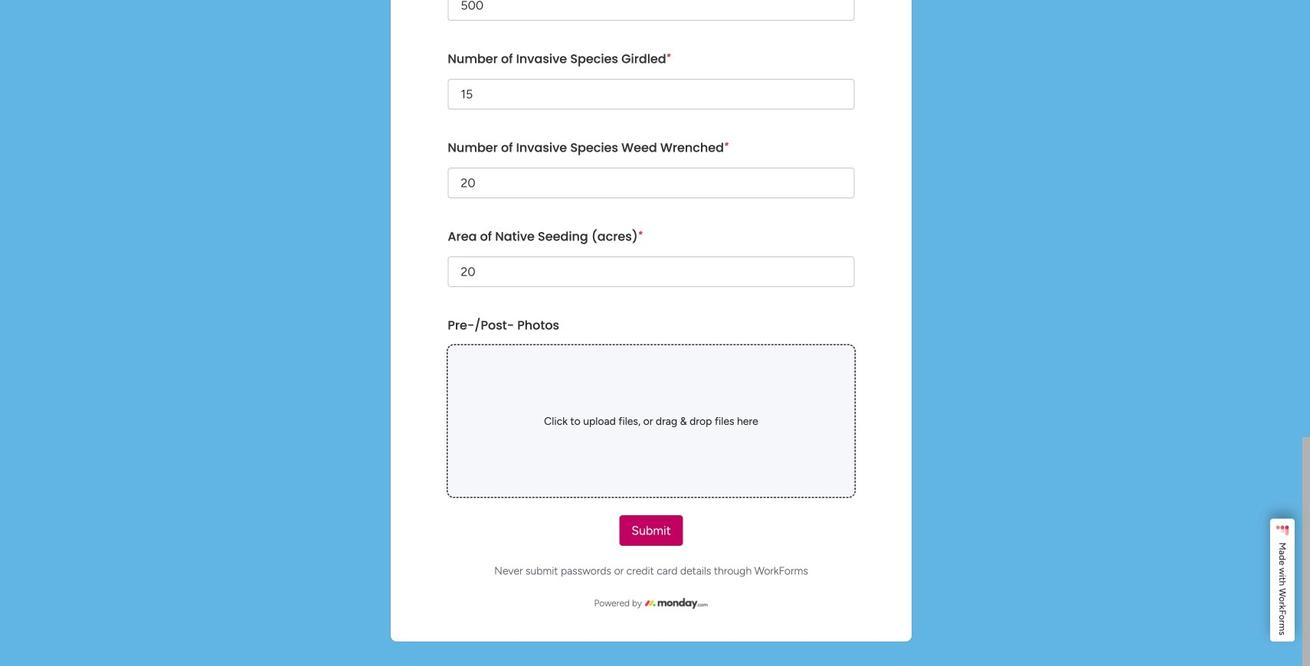 Task type: locate. For each thing, give the bounding box(es) containing it.
group
[[448, 39, 855, 128], [448, 128, 855, 217], [448, 217, 855, 306], [448, 306, 855, 516]]

numbers3 number field
[[448, 79, 855, 110]]

4 group from the top
[[448, 306, 855, 516]]

number_of_miles_cleaned number field
[[448, 0, 855, 21]]



Task type: describe. For each thing, give the bounding box(es) containing it.
3 group from the top
[[448, 217, 855, 306]]

1 group from the top
[[448, 39, 855, 128]]

numbers8 number field
[[448, 168, 855, 198]]

form form
[[0, 0, 1310, 667]]

monday_logo_full image
[[645, 596, 708, 611]]

2 group from the top
[[448, 128, 855, 217]]

numbers9 number field
[[448, 257, 855, 287]]



Task type: vqa. For each thing, say whether or not it's contained in the screenshot.
be
no



